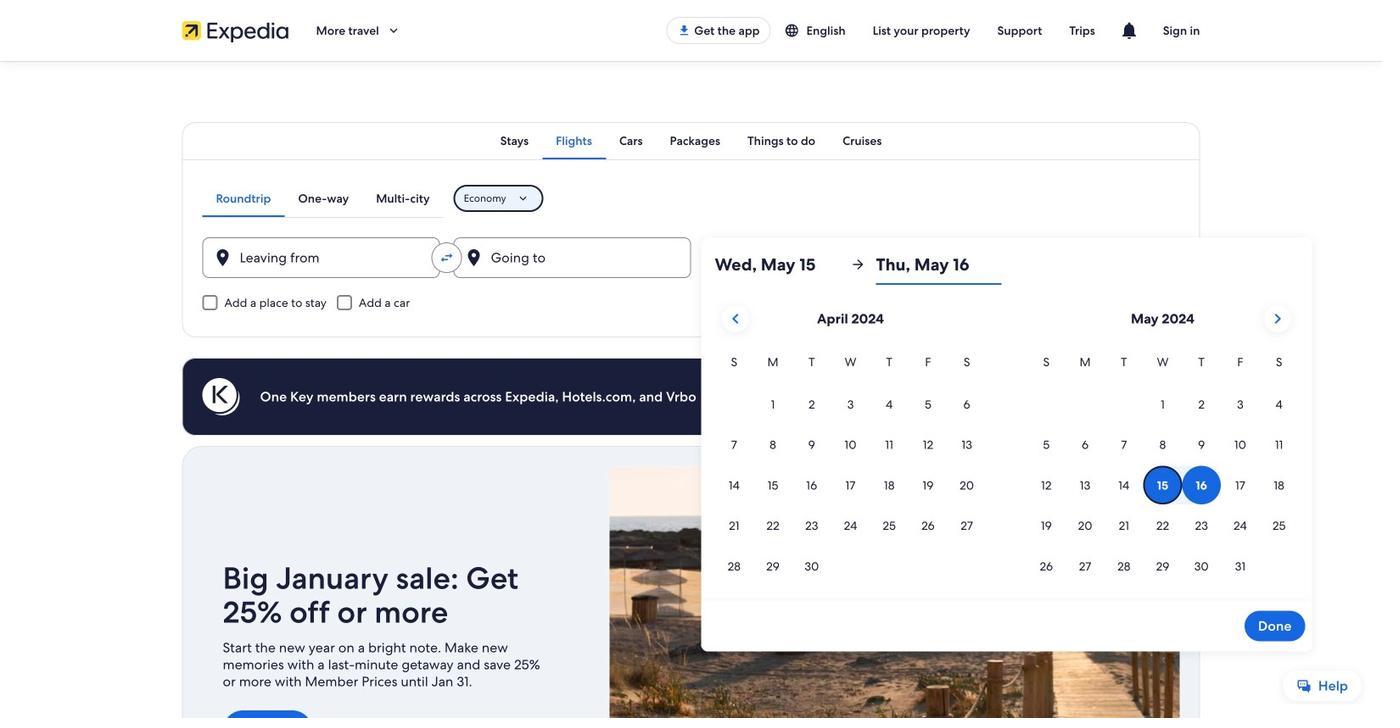 Task type: locate. For each thing, give the bounding box(es) containing it.
main content
[[0, 61, 1382, 719]]

download the app button image
[[677, 24, 691, 37]]

application
[[715, 299, 1299, 588]]

communication center icon image
[[1119, 20, 1140, 41]]

previous month image
[[726, 309, 746, 329]]

directional image
[[851, 257, 866, 272]]

more travel image
[[386, 23, 401, 38]]

expedia logo image
[[182, 19, 289, 42]]

tab list
[[182, 122, 1200, 160], [202, 180, 444, 217]]

may 2024 element
[[1027, 353, 1299, 588]]

0 vertical spatial tab list
[[182, 122, 1200, 160]]



Task type: vqa. For each thing, say whether or not it's contained in the screenshot.
"Small" image
yes



Task type: describe. For each thing, give the bounding box(es) containing it.
april 2024 element
[[715, 353, 987, 588]]

1 vertical spatial tab list
[[202, 180, 444, 217]]

next month image
[[1268, 309, 1288, 329]]

small image
[[785, 23, 807, 38]]

swap origin and destination values image
[[439, 250, 454, 266]]



